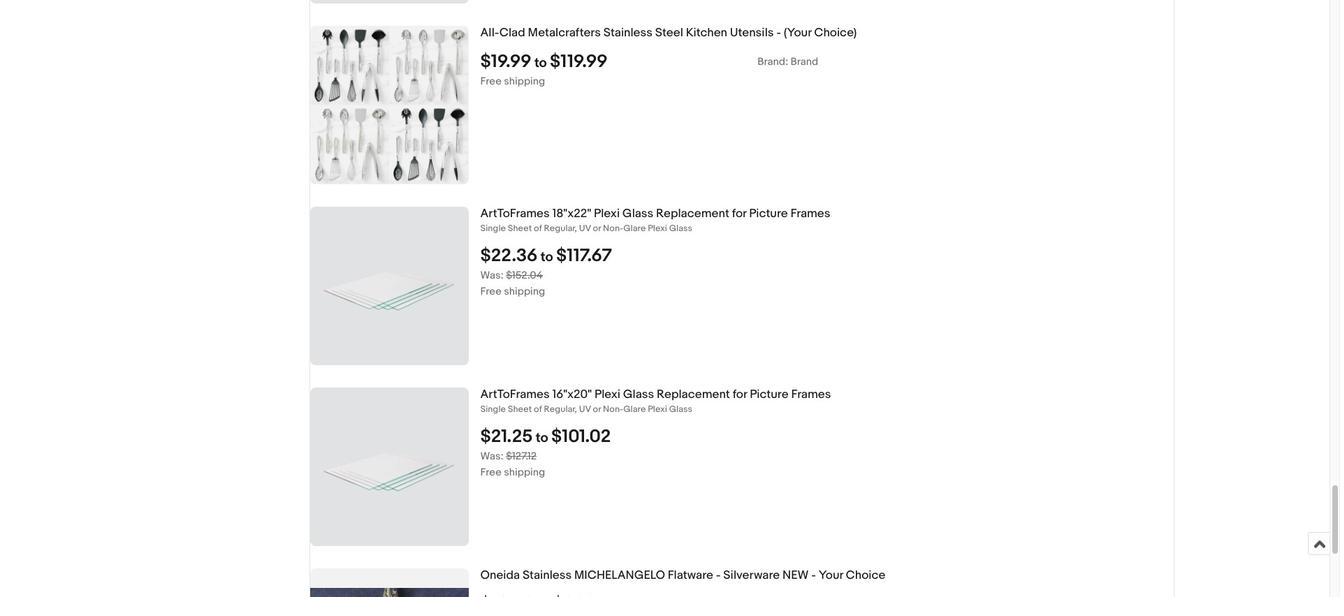 Task type: vqa. For each thing, say whether or not it's contained in the screenshot.
84
no



Task type: locate. For each thing, give the bounding box(es) containing it.
was: inside "$22.36 to $117.67 was: $152.04 free shipping"
[[480, 269, 504, 282]]

to for $22.36
[[541, 249, 553, 265]]

0 vertical spatial stainless
[[604, 26, 653, 40]]

of inside arttoframes 16"x20" plexi glass replacement for picture frames single sheet of regular, uv or non-glare plexi glass
[[534, 404, 542, 415]]

picture inside arttoframes 16"x20" plexi glass replacement for picture frames single sheet of regular, uv or non-glare plexi glass
[[750, 388, 789, 402]]

- right the flatware
[[716, 569, 721, 583]]

arttoframes 18"x22" plexi glass replacement for picture frames image
[[310, 207, 469, 365]]

stainless left steel
[[604, 26, 653, 40]]

1 glare from the top
[[624, 223, 646, 234]]

arttoframes 18"x22" plexi glass replacement for picture frames link
[[480, 207, 1174, 221]]

$117.67
[[556, 245, 612, 267]]

free down $21.25 on the bottom
[[480, 466, 502, 479]]

was: down $21.25 on the bottom
[[480, 450, 504, 463]]

2 of from the top
[[534, 404, 542, 415]]

flatware
[[668, 569, 713, 583]]

1 vertical spatial regular,
[[544, 404, 577, 415]]

shipping inside "$22.36 to $117.67 was: $152.04 free shipping"
[[504, 285, 545, 298]]

uv for $101.02
[[579, 404, 591, 415]]

1 vertical spatial for
[[733, 388, 747, 402]]

- for kitchen
[[777, 26, 781, 40]]

silverware
[[723, 569, 780, 583]]

frames
[[791, 207, 831, 221], [791, 388, 831, 402]]

to
[[535, 55, 547, 71], [541, 249, 553, 265], [536, 430, 548, 446]]

2 vertical spatial free
[[480, 466, 502, 479]]

single up '$22.36'
[[480, 223, 506, 234]]

1 vertical spatial single sheet of regular, uv or non-glare plexi glass text field
[[480, 404, 1174, 416]]

uv down 18"x22"
[[579, 223, 591, 234]]

single sheet of regular, uv or non-glare plexi glass text field down arttoframes 16"x20" plexi glass replacement for picture frames link
[[480, 404, 1174, 416]]

0 vertical spatial frames
[[791, 207, 831, 221]]

arttoframes inside arttoframes 16"x20" plexi glass replacement for picture frames single sheet of regular, uv or non-glare plexi glass
[[480, 388, 550, 402]]

regular, inside arttoframes 16"x20" plexi glass replacement for picture frames single sheet of regular, uv or non-glare plexi glass
[[544, 404, 577, 415]]

1 vertical spatial picture
[[750, 388, 789, 402]]

utensils
[[730, 26, 774, 40]]

picture inside "arttoframes 18"x22" plexi glass replacement for picture frames single sheet of regular, uv or non-glare plexi glass"
[[749, 207, 788, 221]]

sheet up $21.25 on the bottom
[[508, 404, 532, 415]]

2 regular, from the top
[[544, 404, 577, 415]]

18"x22"
[[553, 207, 591, 221]]

steel
[[655, 26, 683, 40]]

2 sheet from the top
[[508, 404, 532, 415]]

2 horizontal spatial -
[[811, 569, 816, 583]]

1 vertical spatial was:
[[480, 450, 504, 463]]

1 horizontal spatial stainless
[[604, 26, 653, 40]]

2 glare from the top
[[624, 404, 646, 415]]

1 vertical spatial glare
[[624, 404, 646, 415]]

shipping for $22.36
[[504, 285, 545, 298]]

16"x20"
[[553, 388, 592, 402]]

non- inside arttoframes 16"x20" plexi glass replacement for picture frames single sheet of regular, uv or non-glare plexi glass
[[603, 404, 624, 415]]

brand
[[791, 55, 818, 68]]

single
[[480, 223, 506, 234], [480, 404, 506, 415]]

non- up $117.67
[[603, 223, 624, 234]]

2 arttoframes from the top
[[480, 388, 550, 402]]

2 single from the top
[[480, 404, 506, 415]]

1 vertical spatial or
[[593, 404, 601, 415]]

regular, inside "arttoframes 18"x22" plexi glass replacement for picture frames single sheet of regular, uv or non-glare plexi glass"
[[544, 223, 577, 234]]

arttoframes
[[480, 207, 550, 221], [480, 388, 550, 402]]

or inside arttoframes 16"x20" plexi glass replacement for picture frames single sheet of regular, uv or non-glare plexi glass
[[593, 404, 601, 415]]

to up $152.04
[[541, 249, 553, 265]]

choice
[[846, 569, 886, 583]]

uv down 16"x20"
[[579, 404, 591, 415]]

regular, down 16"x20"
[[544, 404, 577, 415]]

shipping
[[504, 75, 545, 88], [504, 285, 545, 298], [504, 466, 545, 479]]

non-
[[603, 223, 624, 234], [603, 404, 624, 415]]

regular, down 18"x22"
[[544, 223, 577, 234]]

to for $19.99
[[535, 55, 547, 71]]

oneida stainless michelangelo flatware - silverware new - your choice image
[[310, 589, 469, 597]]

plexi
[[594, 207, 620, 221], [648, 223, 667, 234], [595, 388, 621, 402], [648, 404, 667, 415]]

glare
[[624, 223, 646, 234], [624, 404, 646, 415]]

frames inside "arttoframes 18"x22" plexi glass replacement for picture frames single sheet of regular, uv or non-glare plexi glass"
[[791, 207, 831, 221]]

0 vertical spatial single sheet of regular, uv or non-glare plexi glass text field
[[480, 223, 1174, 235]]

(your
[[784, 26, 812, 40]]

sheet inside arttoframes 16"x20" plexi glass replacement for picture frames single sheet of regular, uv or non-glare plexi glass
[[508, 404, 532, 415]]

glare for $101.02
[[624, 404, 646, 415]]

uv for $117.67
[[579, 223, 591, 234]]

frames inside arttoframes 16"x20" plexi glass replacement for picture frames single sheet of regular, uv or non-glare plexi glass
[[791, 388, 831, 402]]

metalcrafters
[[528, 26, 601, 40]]

of for $22.36
[[534, 223, 542, 234]]

1 shipping from the top
[[504, 75, 545, 88]]

2 vertical spatial to
[[536, 430, 548, 446]]

1 single from the top
[[480, 223, 506, 234]]

oneida stainless michelangelo flatware - silverware new - your choice
[[480, 569, 886, 583]]

all-clad metalcrafters stainless steel kitchen utensils - (your choice) link
[[480, 26, 1174, 40]]

michelangelo
[[574, 569, 665, 583]]

choice)
[[814, 26, 857, 40]]

0 vertical spatial or
[[593, 223, 601, 234]]

for for $101.02
[[733, 388, 747, 402]]

2 was: from the top
[[480, 450, 504, 463]]

$19.99
[[480, 51, 532, 73]]

$21.25 to $101.02 was: $127.12 free shipping
[[480, 426, 611, 479]]

2 vertical spatial shipping
[[504, 466, 545, 479]]

sheet
[[508, 223, 532, 234], [508, 404, 532, 415]]

0 vertical spatial arttoframes
[[480, 207, 550, 221]]

or up $101.02
[[593, 404, 601, 415]]

of
[[534, 223, 542, 234], [534, 404, 542, 415]]

arttoframes up '$22.36'
[[480, 207, 550, 221]]

2 free from the top
[[480, 285, 502, 298]]

free for $21.25
[[480, 466, 502, 479]]

free inside "$22.36 to $117.67 was: $152.04 free shipping"
[[480, 285, 502, 298]]

1 vertical spatial to
[[541, 249, 553, 265]]

glare for $117.67
[[624, 223, 646, 234]]

uv inside "arttoframes 18"x22" plexi glass replacement for picture frames single sheet of regular, uv or non-glare plexi glass"
[[579, 223, 591, 234]]

or
[[593, 223, 601, 234], [593, 404, 601, 415]]

glare inside arttoframes 16"x20" plexi glass replacement for picture frames single sheet of regular, uv or non-glare plexi glass
[[624, 404, 646, 415]]

for for $117.67
[[732, 207, 747, 221]]

replacement inside "arttoframes 18"x22" plexi glass replacement for picture frames single sheet of regular, uv or non-glare plexi glass"
[[656, 207, 729, 221]]

or up $117.67
[[593, 223, 601, 234]]

sheet inside "arttoframes 18"x22" plexi glass replacement for picture frames single sheet of regular, uv or non-glare plexi glass"
[[508, 223, 532, 234]]

$152.04
[[506, 269, 543, 282]]

free inside brand: brand free shipping
[[480, 75, 502, 88]]

shipping down "$127.12"
[[504, 466, 545, 479]]

arttoframes 18"x22" plexi glass replacement for picture frames single sheet of regular, uv or non-glare plexi glass
[[480, 207, 831, 234]]

arttoframes for $21.25
[[480, 388, 550, 402]]

0 vertical spatial free
[[480, 75, 502, 88]]

1 regular, from the top
[[544, 223, 577, 234]]

0 vertical spatial sheet
[[508, 223, 532, 234]]

1 vertical spatial non-
[[603, 404, 624, 415]]

1 vertical spatial of
[[534, 404, 542, 415]]

free down '$22.36'
[[480, 285, 502, 298]]

1 vertical spatial frames
[[791, 388, 831, 402]]

regular,
[[544, 223, 577, 234], [544, 404, 577, 415]]

arttoframes 16"x20" plexi glass replacement for picture frames single sheet of regular, uv or non-glare plexi glass
[[480, 388, 831, 415]]

was: inside the $21.25 to $101.02 was: $127.12 free shipping
[[480, 450, 504, 463]]

0 vertical spatial glare
[[624, 223, 646, 234]]

replacement inside arttoframes 16"x20" plexi glass replacement for picture frames single sheet of regular, uv or non-glare plexi glass
[[657, 388, 730, 402]]

0 vertical spatial shipping
[[504, 75, 545, 88]]

1 vertical spatial sheet
[[508, 404, 532, 415]]

1 of from the top
[[534, 223, 542, 234]]

single sheet of regular, uv or non-glare plexi glass text field down arttoframes 18"x22" plexi glass replacement for picture frames link
[[480, 223, 1174, 235]]

for inside "arttoframes 18"x22" plexi glass replacement for picture frames single sheet of regular, uv or non-glare plexi glass"
[[732, 207, 747, 221]]

replacement
[[656, 207, 729, 221], [657, 388, 730, 402]]

for inside arttoframes 16"x20" plexi glass replacement for picture frames single sheet of regular, uv or non-glare plexi glass
[[733, 388, 747, 402]]

glare inside "arttoframes 18"x22" plexi glass replacement for picture frames single sheet of regular, uv or non-glare plexi glass"
[[624, 223, 646, 234]]

free inside the $21.25 to $101.02 was: $127.12 free shipping
[[480, 466, 502, 479]]

was: down '$22.36'
[[480, 269, 504, 282]]

0 vertical spatial of
[[534, 223, 542, 234]]

$101.02
[[551, 426, 611, 448]]

1 non- from the top
[[603, 223, 624, 234]]

1 or from the top
[[593, 223, 601, 234]]

uv
[[579, 223, 591, 234], [579, 404, 591, 415]]

brand:
[[758, 55, 788, 68]]

0 vertical spatial regular,
[[544, 223, 577, 234]]

1 free from the top
[[480, 75, 502, 88]]

sheet up '$22.36'
[[508, 223, 532, 234]]

to for $21.25
[[536, 430, 548, 446]]

Single Sheet of Regular, UV or Non-Glare Plexi Glass text field
[[480, 223, 1174, 235], [480, 404, 1174, 416]]

non- inside "arttoframes 18"x22" plexi glass replacement for picture frames single sheet of regular, uv or non-glare plexi glass"
[[603, 223, 624, 234]]

to inside the $21.25 to $101.02 was: $127.12 free shipping
[[536, 430, 548, 446]]

picture for $117.67
[[749, 207, 788, 221]]

arttoframes inside "arttoframes 18"x22" plexi glass replacement for picture frames single sheet of regular, uv or non-glare plexi glass"
[[480, 207, 550, 221]]

picture
[[749, 207, 788, 221], [750, 388, 789, 402]]

1 sheet from the top
[[508, 223, 532, 234]]

3 shipping from the top
[[504, 466, 545, 479]]

arttoframes up $21.25 on the bottom
[[480, 388, 550, 402]]

1 vertical spatial shipping
[[504, 285, 545, 298]]

single inside arttoframes 16"x20" plexi glass replacement for picture frames single sheet of regular, uv or non-glare plexi glass
[[480, 404, 506, 415]]

all-
[[480, 26, 500, 40]]

shipping down $19.99
[[504, 75, 545, 88]]

for
[[732, 207, 747, 221], [733, 388, 747, 402]]

0 vertical spatial uv
[[579, 223, 591, 234]]

1 vertical spatial single
[[480, 404, 506, 415]]

glass
[[623, 207, 654, 221], [669, 223, 693, 234], [623, 388, 654, 402], [669, 404, 693, 415]]

1 single sheet of regular, uv or non-glare plexi glass text field from the top
[[480, 223, 1174, 235]]

- left (your at the right
[[777, 26, 781, 40]]

single inside "arttoframes 18"x22" plexi glass replacement for picture frames single sheet of regular, uv or non-glare plexi glass"
[[480, 223, 506, 234]]

0 vertical spatial for
[[732, 207, 747, 221]]

to inside "$22.36 to $117.67 was: $152.04 free shipping"
[[541, 249, 553, 265]]

to inside $19.99 to $119.99
[[535, 55, 547, 71]]

0 vertical spatial single
[[480, 223, 506, 234]]

free
[[480, 75, 502, 88], [480, 285, 502, 298], [480, 466, 502, 479]]

sheet for $21.25
[[508, 404, 532, 415]]

1 vertical spatial stainless
[[523, 569, 572, 583]]

$22.36 to $117.67 was: $152.04 free shipping
[[480, 245, 612, 298]]

2 non- from the top
[[603, 404, 624, 415]]

2 uv from the top
[[579, 404, 591, 415]]

arttoframes 16"x20" plexi glass replacement for picture frames link
[[480, 388, 1174, 402]]

0 vertical spatial was:
[[480, 269, 504, 282]]

was:
[[480, 269, 504, 282], [480, 450, 504, 463]]

all-clad metalcrafters stainless steel kitchen utensils - (your choice)
[[480, 26, 857, 40]]

2 or from the top
[[593, 404, 601, 415]]

was: for $22.36
[[480, 269, 504, 282]]

stainless
[[604, 26, 653, 40], [523, 569, 572, 583]]

0 vertical spatial replacement
[[656, 207, 729, 221]]

1 uv from the top
[[579, 223, 591, 234]]

arttoframes 16"x20" plexi glass replacement for picture frames image
[[310, 388, 469, 546]]

1 was: from the top
[[480, 269, 504, 282]]

-
[[777, 26, 781, 40], [716, 569, 721, 583], [811, 569, 816, 583]]

stainless right oneida
[[523, 569, 572, 583]]

$127.12
[[506, 450, 537, 463]]

or inside "arttoframes 18"x22" plexi glass replacement for picture frames single sheet of regular, uv or non-glare plexi glass"
[[593, 223, 601, 234]]

1 vertical spatial replacement
[[657, 388, 730, 402]]

of up the $21.25 to $101.02 was: $127.12 free shipping
[[534, 404, 542, 415]]

- for silverware
[[811, 569, 816, 583]]

single up $21.25 on the bottom
[[480, 404, 506, 415]]

of up '$22.36'
[[534, 223, 542, 234]]

shipping inside the $21.25 to $101.02 was: $127.12 free shipping
[[504, 466, 545, 479]]

or for $117.67
[[593, 223, 601, 234]]

0 vertical spatial non-
[[603, 223, 624, 234]]

uv inside arttoframes 16"x20" plexi glass replacement for picture frames single sheet of regular, uv or non-glare plexi glass
[[579, 404, 591, 415]]

0 horizontal spatial stainless
[[523, 569, 572, 583]]

0 vertical spatial to
[[535, 55, 547, 71]]

1 vertical spatial uv
[[579, 404, 591, 415]]

to up "$127.12"
[[536, 430, 548, 446]]

shipping down $152.04
[[504, 285, 545, 298]]

sheet for $22.36
[[508, 223, 532, 234]]

1 vertical spatial free
[[480, 285, 502, 298]]

3 free from the top
[[480, 466, 502, 479]]

of inside "arttoframes 18"x22" plexi glass replacement for picture frames single sheet of regular, uv or non-glare plexi glass"
[[534, 223, 542, 234]]

non- up $101.02
[[603, 404, 624, 415]]

2 single sheet of regular, uv or non-glare plexi glass text field from the top
[[480, 404, 1174, 416]]

1 vertical spatial arttoframes
[[480, 388, 550, 402]]

2 shipping from the top
[[504, 285, 545, 298]]

to right $19.99
[[535, 55, 547, 71]]

1 arttoframes from the top
[[480, 207, 550, 221]]

- left your
[[811, 569, 816, 583]]

1 horizontal spatial -
[[777, 26, 781, 40]]

0 vertical spatial picture
[[749, 207, 788, 221]]

free down $19.99
[[480, 75, 502, 88]]



Task type: describe. For each thing, give the bounding box(es) containing it.
non- for $117.67
[[603, 223, 624, 234]]

or for $101.02
[[593, 404, 601, 415]]

arttoframes for $22.36
[[480, 207, 550, 221]]

replacement for $101.02
[[657, 388, 730, 402]]

regular, for $101.02
[[544, 404, 577, 415]]

replacement for $117.67
[[656, 207, 729, 221]]

your
[[819, 569, 843, 583]]

shipping inside brand: brand free shipping
[[504, 75, 545, 88]]

oneida
[[480, 569, 520, 583]]

single sheet of regular, uv or non-glare plexi glass text field for $101.02
[[480, 404, 1174, 416]]

non- for $101.02
[[603, 404, 624, 415]]

single sheet of regular, uv or non-glare plexi glass text field for $117.67
[[480, 223, 1174, 235]]

kitchen
[[686, 26, 727, 40]]

$119.99
[[550, 51, 608, 73]]

$21.25
[[480, 426, 533, 448]]

arttoframes 18"x24" plexi glass replacement for picture frames image
[[310, 0, 469, 3]]

all-clad metalcrafters stainless steel kitchen utensils - (your choice) image
[[310, 26, 469, 184]]

single for $22.36
[[480, 223, 506, 234]]

picture for $101.02
[[750, 388, 789, 402]]

$22.36
[[480, 245, 538, 267]]

of for $21.25
[[534, 404, 542, 415]]

oneida stainless michelangelo flatware - silverware new - your choice link
[[480, 569, 1174, 583]]

clad
[[499, 26, 525, 40]]

was: for $21.25
[[480, 450, 504, 463]]

$19.99 to $119.99
[[480, 51, 608, 73]]

free for $22.36
[[480, 285, 502, 298]]

new
[[783, 569, 809, 583]]

frames for $117.67
[[791, 207, 831, 221]]

regular, for $117.67
[[544, 223, 577, 234]]

single for $21.25
[[480, 404, 506, 415]]

0 horizontal spatial -
[[716, 569, 721, 583]]

shipping for $21.25
[[504, 466, 545, 479]]

frames for $101.02
[[791, 388, 831, 402]]

brand: brand free shipping
[[480, 55, 818, 88]]



